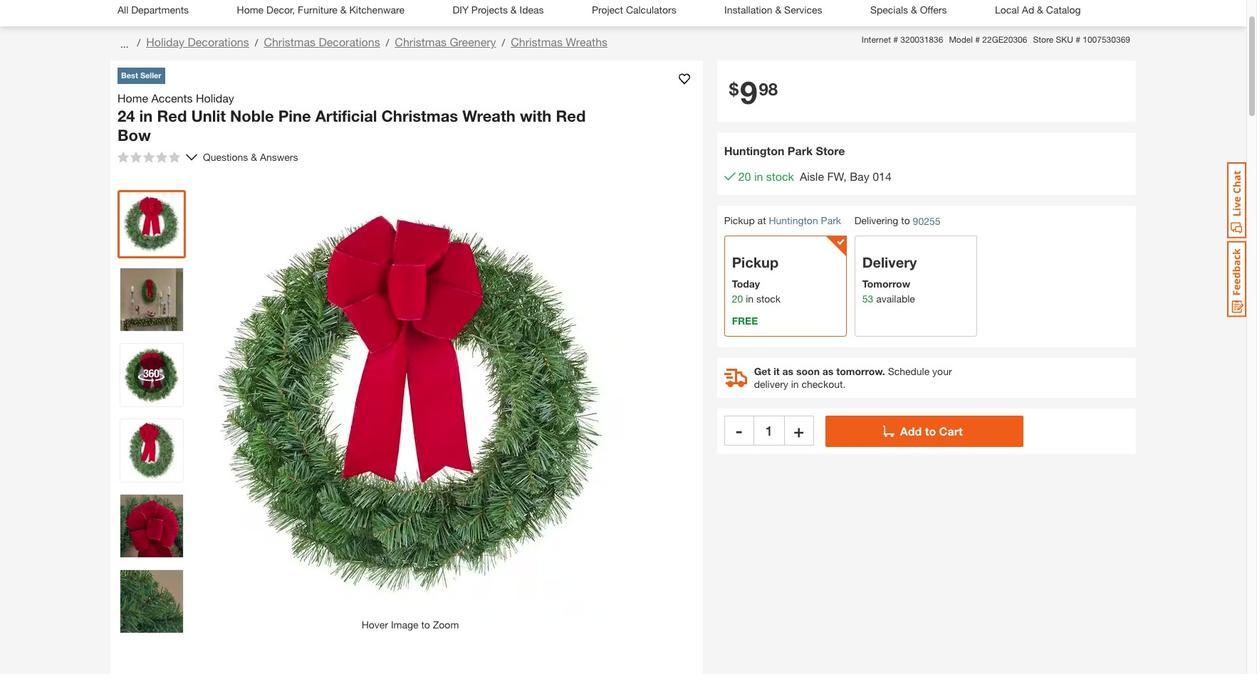 Task type: vqa. For each thing, say whether or not it's contained in the screenshot.


Task type: locate. For each thing, give the bounding box(es) containing it.
decorations
[[188, 35, 249, 48], [319, 35, 380, 48]]

0 vertical spatial home
[[237, 4, 264, 16]]

1 horizontal spatial #
[[975, 34, 980, 45]]

1 red from the left
[[157, 106, 187, 125]]

park up "aisle"
[[788, 144, 813, 158]]

to left zoom
[[421, 619, 430, 631]]

home accents holiday 24 in red unlit noble pine artificial christmas wreath with red bow
[[118, 91, 586, 145]]

as
[[783, 366, 794, 378], [823, 366, 834, 378]]

ad
[[1022, 4, 1034, 16]]

catalog
[[1046, 4, 1081, 16]]

to inside delivering to 90255
[[901, 215, 910, 227]]

park
[[788, 144, 813, 158], [821, 215, 841, 227]]

home inside "home accents holiday 24 in red unlit noble pine artificial christmas wreath with red bow"
[[118, 91, 148, 104]]

1 vertical spatial 20
[[732, 293, 743, 305]]

accents
[[151, 91, 193, 104]]

1 decorations from the left
[[188, 35, 249, 48]]

model
[[949, 34, 973, 45]]

0 horizontal spatial holiday
[[146, 35, 185, 48]]

$ 9 98
[[729, 74, 778, 111]]

home accents holiday christmas wreaths 22ge20306 64.0 image
[[120, 193, 183, 255]]

pickup up today
[[732, 255, 779, 271]]

0 vertical spatial park
[[788, 144, 813, 158]]

store left sku
[[1033, 34, 1054, 45]]

pickup left at
[[724, 215, 755, 227]]

0 vertical spatial 20
[[738, 170, 751, 183]]

delivery
[[754, 378, 788, 391]]

20 down huntington park store
[[738, 170, 751, 183]]

& left services
[[775, 4, 782, 16]]

home left decor,
[[237, 4, 264, 16]]

christmas down ideas
[[511, 35, 563, 48]]

pickup for pickup at huntington park
[[724, 215, 755, 227]]

None field
[[754, 416, 784, 446]]

/ right "holiday decorations" 'link'
[[255, 36, 258, 48]]

/ down diy projects & ideas link
[[502, 36, 505, 48]]

1 horizontal spatial park
[[821, 215, 841, 227]]

2 horizontal spatial #
[[1076, 34, 1081, 45]]

in down soon
[[791, 378, 799, 391]]

christmas down decor,
[[264, 35, 316, 48]]

in down huntington park store
[[754, 170, 763, 183]]

store
[[1033, 34, 1054, 45], [816, 144, 845, 158]]

1 horizontal spatial decorations
[[319, 35, 380, 48]]

2 horizontal spatial to
[[925, 425, 936, 438]]

christmas inside "home accents holiday 24 in red unlit noble pine artificial christmas wreath with red bow"
[[382, 106, 458, 125]]

98
[[759, 79, 778, 99]]

& left ideas
[[511, 4, 517, 16]]

# right internet
[[894, 34, 898, 45]]

1 vertical spatial store
[[816, 144, 845, 158]]

hover image to zoom button
[[197, 190, 624, 632]]

bow
[[118, 126, 151, 145]]

1 # from the left
[[894, 34, 898, 45]]

pine
[[278, 106, 311, 125]]

0 vertical spatial pickup
[[724, 215, 755, 227]]

& left the offers on the top right of page
[[911, 4, 917, 16]]

in right 24
[[139, 106, 153, 125]]

cart
[[939, 425, 963, 438]]

53
[[862, 293, 874, 305]]

320031836_s01 image
[[120, 344, 183, 406]]

home decor, furniture & kitchenware link
[[237, 0, 405, 26]]

installation & services link
[[725, 0, 822, 26]]

0 stars image
[[118, 151, 180, 163]]

1 vertical spatial home
[[118, 91, 148, 104]]

1 horizontal spatial store
[[1033, 34, 1054, 45]]

1 horizontal spatial as
[[823, 366, 834, 378]]

park down fw,
[[821, 215, 841, 227]]

in inside schedule your delivery in checkout.
[[791, 378, 799, 391]]

1 vertical spatial to
[[925, 425, 936, 438]]

specials & offers link
[[870, 0, 947, 26]]

projects
[[471, 4, 508, 16]]

0 horizontal spatial home
[[118, 91, 148, 104]]

delivering to 90255
[[855, 215, 941, 227]]

... button
[[118, 33, 131, 53]]

home accents holiday link
[[118, 89, 240, 106]]

1 horizontal spatial red
[[556, 106, 586, 125]]

decorations down departments
[[188, 35, 249, 48]]

project
[[592, 4, 623, 16]]

red down accents on the top left
[[157, 106, 187, 125]]

90255
[[913, 215, 941, 227]]

red right with
[[556, 106, 586, 125]]

/ right ...
[[137, 36, 140, 48]]

1 vertical spatial holiday
[[196, 91, 234, 104]]

home up 24
[[118, 91, 148, 104]]

wreaths
[[566, 35, 608, 48]]

0 horizontal spatial as
[[783, 366, 794, 378]]

holiday up unlit
[[196, 91, 234, 104]]

2 / from the left
[[255, 36, 258, 48]]

home for 24
[[118, 91, 148, 104]]

0 vertical spatial store
[[1033, 34, 1054, 45]]

hover image to zoom
[[362, 619, 459, 631]]

& left answers
[[251, 151, 257, 163]]

1 horizontal spatial to
[[901, 215, 910, 227]]

22ge20306
[[983, 34, 1028, 45]]

2 vertical spatial to
[[421, 619, 430, 631]]

# right sku
[[1076, 34, 1081, 45]]

as up checkout.
[[823, 366, 834, 378]]

holiday inside "home accents holiday 24 in red unlit noble pine artificial christmas wreath with red bow"
[[196, 91, 234, 104]]

pickup for pickup today 20 in stock
[[732, 255, 779, 271]]

# right model
[[975, 34, 980, 45]]

in down today
[[746, 293, 754, 305]]

1 vertical spatial stock
[[756, 293, 781, 305]]

stock inside pickup today 20 in stock
[[756, 293, 781, 305]]

christmas left wreath
[[382, 106, 458, 125]]

schedule
[[888, 366, 930, 378]]

christmas left greenery
[[395, 35, 447, 48]]

0 horizontal spatial decorations
[[188, 35, 249, 48]]

holiday down all departments link
[[146, 35, 185, 48]]

&
[[340, 4, 347, 16], [511, 4, 517, 16], [775, 4, 782, 16], [911, 4, 917, 16], [1037, 4, 1044, 16], [251, 151, 257, 163]]

zoom
[[433, 619, 459, 631]]

0 vertical spatial holiday
[[146, 35, 185, 48]]

all departments
[[118, 4, 189, 16]]

as right the it on the right bottom of the page
[[783, 366, 794, 378]]

red
[[157, 106, 187, 125], [556, 106, 586, 125]]

questions & answers link
[[203, 150, 301, 165]]

christmas decorations link
[[264, 35, 380, 48]]

get
[[754, 366, 771, 378]]

home accents holiday christmas wreaths 22ge20306 a0.3 image
[[120, 495, 183, 557]]

+ button
[[784, 416, 814, 446]]

to left 90255 link
[[901, 215, 910, 227]]

stock down huntington park store
[[766, 170, 794, 183]]

holiday inside "... / holiday decorations / christmas decorations / christmas greenery / christmas wreaths"
[[146, 35, 185, 48]]

add to cart
[[900, 425, 963, 438]]

home accents holiday christmas wreaths 22ge20306 e1.1 image
[[120, 268, 183, 331]]

3 # from the left
[[1076, 34, 1081, 45]]

wreath
[[462, 106, 516, 125]]

pickup today 20 in stock
[[732, 255, 781, 305]]

/ down kitchenware
[[386, 36, 389, 48]]

image
[[391, 619, 419, 631]]

pickup inside pickup today 20 in stock
[[732, 255, 779, 271]]

store up fw,
[[816, 144, 845, 158]]

stock
[[766, 170, 794, 183], [756, 293, 781, 305]]

1 vertical spatial pickup
[[732, 255, 779, 271]]

1 horizontal spatial home
[[237, 4, 264, 16]]

internet
[[862, 34, 891, 45]]

to for cart
[[925, 425, 936, 438]]

1 horizontal spatial holiday
[[196, 91, 234, 104]]

ideas
[[520, 4, 544, 16]]

christmas
[[264, 35, 316, 48], [395, 35, 447, 48], [511, 35, 563, 48], [382, 106, 458, 125]]

your
[[933, 366, 952, 378]]

...
[[120, 37, 129, 50]]

huntington
[[724, 144, 785, 158], [769, 215, 818, 227]]

decorations down home decor, furniture & kitchenware link
[[319, 35, 380, 48]]

0 horizontal spatial #
[[894, 34, 898, 45]]

huntington up "20 in stock"
[[724, 144, 785, 158]]

best
[[121, 71, 138, 80]]

holiday
[[146, 35, 185, 48], [196, 91, 234, 104]]

20 down today
[[732, 293, 743, 305]]

4 / from the left
[[502, 36, 505, 48]]

0 vertical spatial to
[[901, 215, 910, 227]]

1 vertical spatial huntington
[[769, 215, 818, 227]]

20 in stock
[[738, 170, 794, 183]]

add to cart button
[[825, 416, 1023, 448]]

to right add
[[925, 425, 936, 438]]

0 horizontal spatial red
[[157, 106, 187, 125]]

project calculators
[[592, 4, 676, 16]]

internet # 320031836 model # 22ge20306 store sku # 1007530369
[[862, 34, 1131, 45]]

home accents holiday christmas wreaths 22ge20306 40.2 image
[[120, 419, 183, 482]]

services
[[784, 4, 822, 16]]

/
[[137, 36, 140, 48], [255, 36, 258, 48], [386, 36, 389, 48], [502, 36, 505, 48]]

christmas greenery link
[[395, 35, 496, 48]]

1 as from the left
[[783, 366, 794, 378]]

2 # from the left
[[975, 34, 980, 45]]

stock down today
[[756, 293, 781, 305]]

huntington right at
[[769, 215, 818, 227]]

local
[[995, 4, 1019, 16]]

feedback link image
[[1227, 241, 1247, 318]]

diy
[[453, 4, 469, 16]]



Task type: describe. For each thing, give the bounding box(es) containing it.
tomorrow.
[[837, 366, 885, 378]]

holiday for 24
[[196, 91, 234, 104]]

sku
[[1056, 34, 1073, 45]]

installation & services
[[725, 4, 822, 16]]

soon
[[796, 366, 820, 378]]

holiday decorations link
[[146, 35, 249, 48]]

local ad & catalog link
[[995, 0, 1081, 26]]

& right the ad
[[1037, 4, 1044, 16]]

home decor, furniture & kitchenware
[[237, 4, 405, 16]]

014
[[873, 170, 892, 183]]

2 red from the left
[[556, 106, 586, 125]]

9
[[740, 74, 758, 111]]

questions & answers
[[203, 151, 301, 163]]

available
[[876, 293, 915, 305]]

-
[[736, 421, 743, 441]]

... / holiday decorations / christmas decorations / christmas greenery / christmas wreaths
[[118, 35, 608, 50]]

free
[[732, 315, 758, 327]]

with
[[520, 106, 552, 125]]

calculators
[[626, 4, 676, 16]]

- button
[[724, 416, 754, 446]]

home for &
[[237, 4, 264, 16]]

delivery tomorrow 53 available
[[862, 255, 917, 305]]

all departments link
[[118, 0, 189, 26]]

tomorrow
[[862, 278, 910, 290]]

0 horizontal spatial store
[[816, 144, 845, 158]]

to for 90255
[[901, 215, 910, 227]]

90255 link
[[913, 214, 941, 229]]

answers
[[260, 151, 298, 163]]

hover
[[362, 619, 388, 631]]

all
[[118, 4, 128, 16]]

delivering
[[855, 215, 899, 227]]

offers
[[920, 4, 947, 16]]

specials
[[870, 4, 908, 16]]

0 vertical spatial stock
[[766, 170, 794, 183]]

1007530369
[[1083, 34, 1131, 45]]

& right furniture
[[340, 4, 347, 16]]

questions
[[203, 151, 248, 163]]

0 horizontal spatial to
[[421, 619, 430, 631]]

greenery
[[450, 35, 496, 48]]

huntington park button
[[769, 215, 841, 227]]

in inside pickup today 20 in stock
[[746, 293, 754, 305]]

3 / from the left
[[386, 36, 389, 48]]

at
[[758, 215, 766, 227]]

furniture
[[298, 4, 338, 16]]

departments
[[131, 4, 189, 16]]

noble
[[230, 106, 274, 125]]

aisle fw, bay 014
[[800, 170, 892, 183]]

in inside "home accents holiday 24 in red unlit noble pine artificial christmas wreath with red bow"
[[139, 106, 153, 125]]

local ad & catalog
[[995, 4, 1081, 16]]

fw,
[[827, 170, 847, 183]]

seller
[[140, 71, 161, 80]]

schedule your delivery in checkout.
[[754, 366, 952, 391]]

20 inside pickup today 20 in stock
[[732, 293, 743, 305]]

2 decorations from the left
[[319, 35, 380, 48]]

320031836
[[901, 34, 943, 45]]

2 as from the left
[[823, 366, 834, 378]]

$
[[729, 79, 739, 99]]

today
[[732, 278, 760, 290]]

checkout.
[[802, 378, 846, 391]]

live chat image
[[1227, 162, 1247, 239]]

specials & offers
[[870, 4, 947, 16]]

unlit
[[191, 106, 226, 125]]

1 / from the left
[[137, 36, 140, 48]]

artificial
[[315, 106, 377, 125]]

bay
[[850, 170, 870, 183]]

decor,
[[266, 4, 295, 16]]

holiday for decorations
[[146, 35, 185, 48]]

0 vertical spatial huntington
[[724, 144, 785, 158]]

0 horizontal spatial park
[[788, 144, 813, 158]]

christmas wreaths link
[[511, 35, 608, 48]]

best seller
[[121, 71, 161, 80]]

diy projects & ideas link
[[453, 0, 544, 26]]

aisle
[[800, 170, 824, 183]]

huntington park store
[[724, 144, 845, 158]]

pickup at huntington park
[[724, 215, 841, 227]]

kitchenware
[[349, 4, 405, 16]]

installation
[[725, 4, 773, 16]]

add
[[900, 425, 922, 438]]

1 vertical spatial park
[[821, 215, 841, 227]]

project calculators link
[[592, 0, 676, 26]]

delivery
[[862, 255, 917, 271]]

get it as soon as tomorrow.
[[754, 366, 885, 378]]

+
[[794, 421, 804, 441]]

24
[[118, 106, 135, 125]]

home accents holiday christmas wreaths 22ge20306 1d.4 image
[[120, 570, 183, 633]]



